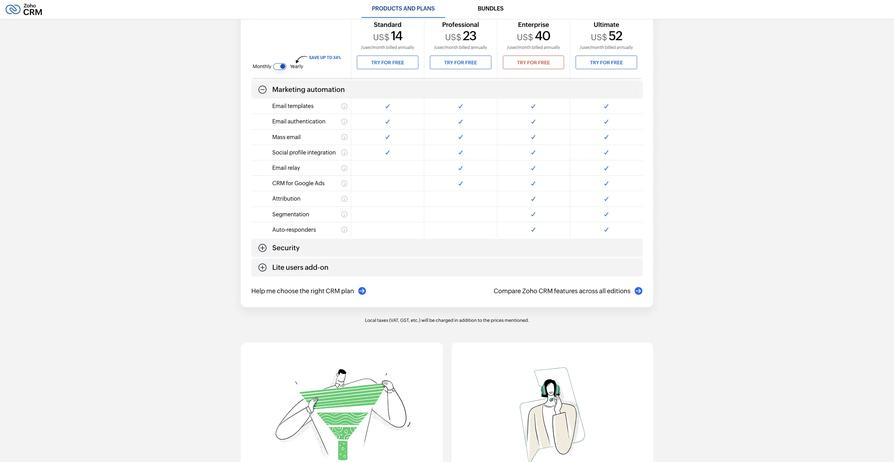 Task type: locate. For each thing, give the bounding box(es) containing it.
mass
[[272, 134, 286, 140]]

0 vertical spatial email
[[272, 103, 287, 110]]

and
[[404, 5, 416, 12], [313, 7, 325, 15], [300, 46, 312, 54]]

responders
[[287, 227, 316, 233]]

email down marketing
[[272, 103, 287, 110]]

compare zoho crm features across all editions
[[494, 287, 631, 295]]

us$ inside us$ 23 /user/month billed annually
[[445, 33, 462, 42]]

for down us$ 23 /user/month billed annually
[[455, 60, 464, 65]]

crm
[[272, 180, 285, 187], [326, 287, 340, 295], [539, 287, 553, 295]]

billed down 23
[[459, 45, 470, 50]]

1 vertical spatial email
[[272, 118, 287, 125]]

4 /user/month from the left
[[580, 45, 604, 50]]

crm left plan
[[326, 287, 340, 295]]

charged
[[436, 318, 454, 323]]

annually
[[398, 45, 415, 50], [471, 45, 487, 50], [544, 45, 560, 50], [617, 45, 633, 50]]

for down the us$ 52 /user/month billed annually
[[600, 60, 610, 65]]

crm right zoho
[[539, 287, 553, 295]]

billed down 52
[[605, 45, 616, 50]]

marketing
[[272, 85, 306, 93]]

us$ down ultimate
[[591, 33, 608, 42]]

3 try for free from the left
[[517, 60, 550, 65]]

try for free for 23
[[444, 60, 477, 65]]

templates
[[288, 103, 314, 110]]

4 try from the left
[[590, 60, 599, 65]]

and up save
[[300, 46, 312, 54]]

right
[[311, 287, 325, 295]]

2 horizontal spatial and
[[404, 5, 416, 12]]

billed for 14
[[386, 45, 397, 50]]

/user/month for 14
[[361, 45, 386, 50]]

try for free link
[[357, 56, 419, 69], [430, 56, 492, 69], [503, 56, 565, 69], [576, 56, 638, 69]]

users
[[286, 263, 304, 271]]

1 try from the left
[[371, 60, 381, 65]]

try for free down us$ 14 /user/month billed annually
[[371, 60, 404, 65]]

authentication
[[288, 118, 326, 125]]

2 /user/month from the left
[[434, 45, 458, 50]]

and for reports
[[300, 46, 312, 54]]

billed down 14 at the top left of the page
[[386, 45, 397, 50]]

1 /user/month from the left
[[361, 45, 386, 50]]

try for free link down us$ 40 /user/month billed annually
[[503, 56, 565, 69]]

annually down 52
[[617, 45, 633, 50]]

3 /user/month from the left
[[507, 45, 531, 50]]

us$ down enterprise
[[517, 33, 534, 42]]

try for free link down the us$ 52 /user/month billed annually
[[576, 56, 638, 69]]

annually for 23
[[471, 45, 487, 50]]

the
[[300, 287, 310, 295], [483, 318, 490, 323]]

0 vertical spatial the
[[300, 287, 310, 295]]

1 us$ from the left
[[373, 33, 390, 42]]

try down us$ 23 /user/month billed annually
[[444, 60, 453, 65]]

try
[[371, 60, 381, 65], [444, 60, 453, 65], [517, 60, 526, 65], [590, 60, 599, 65]]

2 try for free from the left
[[444, 60, 477, 65]]

save
[[309, 55, 319, 60]]

us$ inside us$ 40 /user/month billed annually
[[517, 33, 534, 42]]

annually down 40
[[544, 45, 560, 50]]

and for products
[[404, 5, 416, 12]]

us$ for 23
[[445, 33, 462, 42]]

4 billed from the left
[[605, 45, 616, 50]]

1 try for free from the left
[[371, 60, 404, 65]]

0 horizontal spatial and
[[300, 46, 312, 54]]

0 horizontal spatial to
[[327, 55, 332, 60]]

2 billed from the left
[[459, 45, 470, 50]]

to right addition
[[478, 318, 482, 323]]

/user/month down enterprise
[[507, 45, 531, 50]]

plans
[[417, 5, 435, 12]]

choose
[[277, 287, 299, 295]]

2 vertical spatial email
[[272, 165, 287, 171]]

try for 40
[[517, 60, 526, 65]]

1 horizontal spatial and
[[313, 7, 325, 15]]

in
[[455, 318, 459, 323]]

will
[[422, 318, 429, 323]]

free for 40
[[538, 60, 550, 65]]

ads
[[315, 180, 325, 187]]

attribution
[[272, 196, 301, 202]]

try for free down us$ 23 /user/month billed annually
[[444, 60, 477, 65]]

/user/month down professional
[[434, 45, 458, 50]]

3 free from the left
[[538, 60, 550, 65]]

/user/month inside us$ 23 /user/month billed annually
[[434, 45, 458, 50]]

2 annually from the left
[[471, 45, 487, 50]]

try down us$ 14 /user/month billed annually
[[371, 60, 381, 65]]

3 try from the left
[[517, 60, 526, 65]]

4 try for free from the left
[[590, 60, 623, 65]]

3 us$ from the left
[[517, 33, 534, 42]]

2 us$ from the left
[[445, 33, 462, 42]]

email for email relay
[[272, 165, 287, 171]]

monthly
[[253, 64, 272, 69]]

1 vertical spatial to
[[478, 318, 482, 323]]

up
[[321, 55, 326, 60]]

/user/month down ultimate
[[580, 45, 604, 50]]

add-
[[305, 263, 320, 271]]

zoho crm logo image
[[5, 2, 42, 17]]

3 try for free link from the left
[[503, 56, 565, 69]]

annually inside us$ 23 /user/month billed annually
[[471, 45, 487, 50]]

4 for from the left
[[600, 60, 610, 65]]

0 horizontal spatial the
[[300, 287, 310, 295]]

annually for 40
[[544, 45, 560, 50]]

crm left for
[[272, 180, 285, 187]]

free down the us$ 52 /user/month billed annually
[[611, 60, 623, 65]]

us$ down standard
[[373, 33, 390, 42]]

billed inside the us$ 52 /user/month billed annually
[[605, 45, 616, 50]]

free down us$ 14 /user/month billed annually
[[393, 60, 404, 65]]

for for 23
[[455, 60, 464, 65]]

52
[[609, 29, 622, 43]]

1 horizontal spatial the
[[483, 318, 490, 323]]

1 annually from the left
[[398, 45, 415, 50]]

automation
[[307, 85, 345, 93]]

integration
[[307, 149, 336, 156]]

us$ inside the us$ 52 /user/month billed annually
[[591, 33, 608, 42]]

try for free down the us$ 52 /user/month billed annually
[[590, 60, 623, 65]]

/user/month down standard
[[361, 45, 386, 50]]

2 horizontal spatial crm
[[539, 287, 553, 295]]

4 annually from the left
[[617, 45, 633, 50]]

/user/month inside the us$ 52 /user/month billed annually
[[580, 45, 604, 50]]

and left plans
[[404, 5, 416, 12]]

to right up
[[327, 55, 332, 60]]

2 email from the top
[[272, 118, 287, 125]]

try for free link down us$ 14 /user/month billed annually
[[357, 56, 419, 69]]

products
[[372, 5, 402, 12]]

enterprise
[[518, 21, 549, 28]]

email
[[272, 103, 287, 110], [272, 118, 287, 125], [272, 165, 287, 171]]

profile
[[289, 149, 306, 156]]

2 free from the left
[[466, 60, 477, 65]]

try for free
[[371, 60, 404, 65], [444, 60, 477, 65], [517, 60, 550, 65], [590, 60, 623, 65]]

desk testimonial img image
[[506, 367, 600, 462]]

1 free from the left
[[393, 60, 404, 65]]

artificial intelligence
[[272, 66, 340, 74]]

annually inside us$ 14 /user/month billed annually
[[398, 45, 415, 50]]

us$ down professional
[[445, 33, 462, 42]]

try for free link down us$ 23 /user/month billed annually
[[430, 56, 492, 69]]

1 for from the left
[[382, 60, 391, 65]]

the left the prices
[[483, 318, 490, 323]]

taxes
[[377, 318, 388, 323]]

billed inside us$ 14 /user/month billed annually
[[386, 45, 397, 50]]

to
[[327, 55, 332, 60], [478, 318, 482, 323]]

help me choose the right crm plan
[[251, 287, 354, 295]]

annually inside us$ 40 /user/month billed annually
[[544, 45, 560, 50]]

/user/month for 23
[[434, 45, 458, 50]]

free
[[393, 60, 404, 65], [466, 60, 477, 65], [538, 60, 550, 65], [611, 60, 623, 65]]

for down us$ 14 /user/month billed annually
[[382, 60, 391, 65]]

3 billed from the left
[[532, 45, 543, 50]]

bundles
[[478, 5, 504, 12]]

1 vertical spatial the
[[483, 318, 490, 323]]

and for automation
[[313, 7, 325, 15]]

free for 23
[[466, 60, 477, 65]]

us$ for 14
[[373, 33, 390, 42]]

1 email from the top
[[272, 103, 287, 110]]

and left process
[[313, 7, 325, 15]]

3 for from the left
[[528, 60, 537, 65]]

billed for 23
[[459, 45, 470, 50]]

2 try from the left
[[444, 60, 453, 65]]

free down us$ 23 /user/month billed annually
[[466, 60, 477, 65]]

try for free down us$ 40 /user/month billed annually
[[517, 60, 550, 65]]

be
[[430, 318, 435, 323]]

try down us$ 40 /user/month billed annually
[[517, 60, 526, 65]]

annually down 23
[[471, 45, 487, 50]]

/user/month inside us$ 14 /user/month billed annually
[[361, 45, 386, 50]]

reports and analytics
[[272, 46, 343, 54]]

/user/month inside us$ 40 /user/month billed annually
[[507, 45, 531, 50]]

bigin testimonial img image
[[273, 367, 410, 462]]

1 horizontal spatial to
[[478, 318, 482, 323]]

us$ inside us$ 14 /user/month billed annually
[[373, 33, 390, 42]]

4 us$ from the left
[[591, 33, 608, 42]]

the left the right
[[300, 287, 310, 295]]

2 try for free link from the left
[[430, 56, 492, 69]]

0 horizontal spatial crm
[[272, 180, 285, 187]]

(vat,
[[389, 318, 400, 323]]

free for 14
[[393, 60, 404, 65]]

billed inside us$ 23 /user/month billed annually
[[459, 45, 470, 50]]

us$ for 40
[[517, 33, 534, 42]]

lite users add-on
[[272, 263, 329, 271]]

23
[[463, 29, 476, 43]]

email left relay
[[272, 165, 287, 171]]

email up 'mass' at the top of the page
[[272, 118, 287, 125]]

free down us$ 40 /user/month billed annually
[[538, 60, 550, 65]]

annually inside the us$ 52 /user/month billed annually
[[617, 45, 633, 50]]

4 try for free link from the left
[[576, 56, 638, 69]]

3 email from the top
[[272, 165, 287, 171]]

1 horizontal spatial crm
[[326, 287, 340, 295]]

1 try for free link from the left
[[357, 56, 419, 69]]

2 for from the left
[[455, 60, 464, 65]]

me
[[267, 287, 276, 295]]

annually down 14 at the top left of the page
[[398, 45, 415, 50]]

for
[[382, 60, 391, 65], [455, 60, 464, 65], [528, 60, 537, 65], [600, 60, 610, 65]]

plan
[[341, 287, 354, 295]]

free for 52
[[611, 60, 623, 65]]

/user/month for 52
[[580, 45, 604, 50]]

1 billed from the left
[[386, 45, 397, 50]]

/user/month
[[361, 45, 386, 50], [434, 45, 458, 50], [507, 45, 531, 50], [580, 45, 604, 50]]

crm for google ads
[[272, 180, 325, 187]]

for for 52
[[600, 60, 610, 65]]

try for 52
[[590, 60, 599, 65]]

billed inside us$ 40 /user/month billed annually
[[532, 45, 543, 50]]

try down the us$ 52 /user/month billed annually
[[590, 60, 599, 65]]

for down us$ 40 /user/month billed annually
[[528, 60, 537, 65]]

4 free from the left
[[611, 60, 623, 65]]

billed down 40
[[532, 45, 543, 50]]

the inside 'link'
[[300, 287, 310, 295]]

us$
[[373, 33, 390, 42], [445, 33, 462, 42], [517, 33, 534, 42], [591, 33, 608, 42]]

3 annually from the left
[[544, 45, 560, 50]]



Task type: vqa. For each thing, say whether or not it's contained in the screenshot.


Task type: describe. For each thing, give the bounding box(es) containing it.
email for email authentication
[[272, 118, 287, 125]]

crm inside compare zoho crm features across all editions link
[[539, 287, 553, 295]]

on
[[320, 263, 329, 271]]

try for 14
[[371, 60, 381, 65]]

compare zoho crm features across all editions link
[[494, 287, 643, 295]]

ultimate
[[594, 21, 620, 28]]

standard
[[374, 21, 402, 28]]

email relay
[[272, 165, 300, 171]]

security
[[272, 244, 300, 252]]

management
[[354, 7, 398, 15]]

email templates
[[272, 103, 314, 110]]

social
[[272, 149, 288, 156]]

for for 14
[[382, 60, 391, 65]]

all
[[600, 287, 606, 295]]

try for free for 40
[[517, 60, 550, 65]]

lite
[[272, 263, 285, 271]]

0 vertical spatial to
[[327, 55, 332, 60]]

billed for 40
[[532, 45, 543, 50]]

intelligence
[[302, 66, 340, 74]]

us$ 40 /user/month billed annually
[[507, 29, 560, 50]]

try for free link for 52
[[576, 56, 638, 69]]

social profile integration
[[272, 149, 336, 156]]

for for 40
[[528, 60, 537, 65]]

artificial
[[272, 66, 300, 74]]

save up to 34%
[[309, 55, 341, 60]]

annually for 52
[[617, 45, 633, 50]]

editions
[[607, 287, 631, 295]]

us$ 23 /user/month billed annually
[[434, 29, 487, 50]]

google
[[295, 180, 314, 187]]

/user/month for 40
[[507, 45, 531, 50]]

products and plans
[[372, 5, 435, 12]]

help
[[251, 287, 265, 295]]

yearly
[[290, 64, 303, 69]]

try for free link for 23
[[430, 56, 492, 69]]

local
[[365, 318, 376, 323]]

us$ 14 /user/month billed annually
[[361, 29, 415, 50]]

addition
[[459, 318, 477, 323]]

us$ for 52
[[591, 33, 608, 42]]

try for free link for 40
[[503, 56, 565, 69]]

zoho
[[523, 287, 538, 295]]

try for free for 14
[[371, 60, 404, 65]]

billed for 52
[[605, 45, 616, 50]]

automation and process management
[[272, 7, 398, 15]]

professional
[[442, 21, 479, 28]]

marketing automation
[[272, 85, 345, 93]]

compare
[[494, 287, 521, 295]]

help me choose the right crm plan link
[[251, 287, 366, 295]]

across
[[579, 287, 598, 295]]

for
[[286, 180, 294, 187]]

reports
[[272, 46, 298, 54]]

mass email
[[272, 134, 301, 140]]

try for free link for 14
[[357, 56, 419, 69]]

auto-responders
[[272, 227, 316, 233]]

process
[[327, 7, 353, 15]]

features
[[554, 287, 578, 295]]

automation
[[272, 7, 311, 15]]

email authentication
[[272, 118, 326, 125]]

local taxes (vat, gst, etc.) will be charged in addition to the prices mentioned.
[[365, 318, 530, 323]]

try for free for 52
[[590, 60, 623, 65]]

34%
[[333, 55, 341, 60]]

us$ 52 /user/month billed annually
[[580, 29, 633, 50]]

segmentation
[[272, 211, 309, 218]]

40
[[535, 29, 550, 43]]

mentioned.
[[505, 318, 530, 323]]

email for email templates
[[272, 103, 287, 110]]

try for 23
[[444, 60, 453, 65]]

crm inside help me choose the right crm plan 'link'
[[326, 287, 340, 295]]

email
[[287, 134, 301, 140]]

auto-
[[272, 227, 287, 233]]

gst,
[[400, 318, 410, 323]]

14
[[391, 29, 403, 43]]

etc.)
[[411, 318, 421, 323]]

relay
[[288, 165, 300, 171]]

prices
[[491, 318, 504, 323]]

annually for 14
[[398, 45, 415, 50]]

analytics
[[314, 46, 343, 54]]



